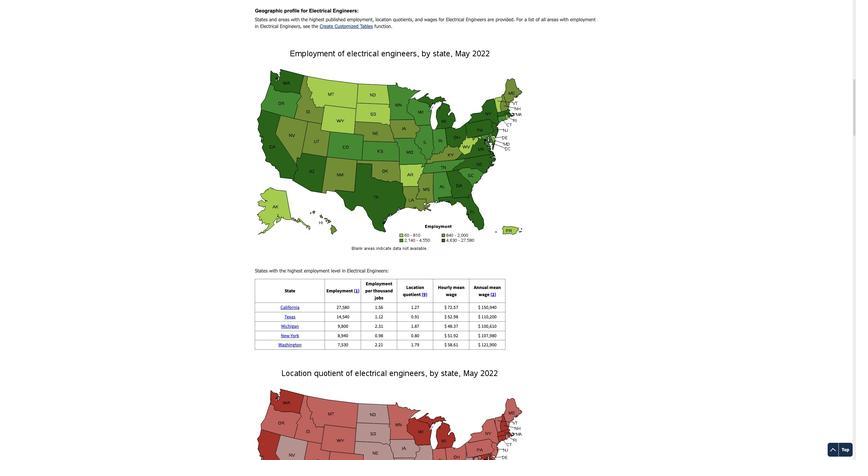 Task type: locate. For each thing, give the bounding box(es) containing it.
employment up thousand
[[366, 281, 393, 287]]

new york link
[[281, 333, 299, 339]]

0 horizontal spatial in
[[255, 23, 259, 29]]

1 horizontal spatial wage
[[479, 292, 490, 298]]

and left wages
[[415, 16, 423, 22]]

mean inside annual mean wage
[[490, 285, 501, 291]]

$ for $    150,940
[[479, 305, 481, 311]]

0 vertical spatial highest
[[310, 16, 325, 22]]

in
[[255, 23, 259, 29], [342, 268, 346, 274]]

1 horizontal spatial the
[[301, 16, 308, 22]]

$
[[445, 305, 447, 311], [479, 305, 481, 311], [445, 314, 447, 320], [479, 314, 481, 320], [445, 323, 447, 330], [479, 323, 481, 330], [445, 333, 447, 339], [479, 333, 481, 339], [445, 342, 447, 348], [479, 342, 481, 348]]

mean up (2) link
[[490, 285, 501, 291]]

1 horizontal spatial engineers:
[[367, 268, 389, 274]]

(2) link
[[491, 292, 497, 298]]

0.98
[[375, 333, 383, 339]]

states for states with the highest employment level in electrical engineers:
[[255, 268, 268, 274]]

areas right all
[[548, 16, 559, 22]]

(9) link
[[422, 292, 428, 298]]

2 and from the left
[[415, 16, 423, 22]]

0 horizontal spatial employment
[[327, 288, 353, 294]]

$ for $  72.57
[[445, 305, 447, 311]]

wage down hourly
[[446, 292, 457, 298]]

in down geographic
[[255, 23, 259, 29]]

2.21
[[375, 342, 383, 348]]

$ left 58.61
[[445, 342, 447, 348]]

employment up 27,580
[[327, 288, 353, 294]]

mean inside hourly mean wage
[[453, 285, 465, 291]]

engineers: up published
[[333, 8, 359, 14]]

$  52.98
[[445, 314, 459, 320]]

engineers,
[[280, 23, 302, 29]]

employment of electrical engineers, by state, may 2022 image
[[255, 49, 525, 252]]

$ left 52.98
[[445, 314, 447, 320]]

2 states from the top
[[255, 268, 268, 274]]

(1) link
[[354, 288, 360, 294]]

0 vertical spatial in
[[255, 23, 259, 29]]

$ left 51.92
[[445, 333, 447, 339]]

function.
[[375, 23, 393, 29]]

0 horizontal spatial engineers:
[[333, 8, 359, 14]]

quotient
[[403, 292, 421, 298]]

employment
[[571, 16, 596, 22], [304, 268, 330, 274]]

1 horizontal spatial highest
[[310, 16, 325, 22]]

$ left 150,940
[[479, 305, 481, 311]]

for right profile
[[301, 8, 308, 14]]

2 wage from the left
[[479, 292, 490, 298]]

wage inside annual mean wage
[[479, 292, 490, 298]]

electrical up create
[[309, 8, 332, 14]]

employment inside employment per thousand jobs
[[366, 281, 393, 287]]

7,530
[[338, 342, 349, 348]]

0 vertical spatial the
[[301, 16, 308, 22]]

the right see
[[312, 23, 319, 29]]

0 vertical spatial employment
[[366, 281, 393, 287]]

(9)
[[422, 292, 428, 298]]

0 horizontal spatial and
[[269, 16, 277, 22]]

highest up create
[[310, 16, 325, 22]]

0 vertical spatial employment
[[571, 16, 596, 22]]

top link
[[828, 443, 853, 457]]

michigan link
[[281, 323, 299, 330]]

0 horizontal spatial mean
[[453, 285, 465, 291]]

with
[[291, 16, 300, 22], [560, 16, 569, 22], [269, 268, 278, 274]]

states
[[255, 16, 268, 22], [255, 268, 268, 274]]

0.91
[[411, 314, 420, 320]]

wage for hourly
[[446, 292, 457, 298]]

and down geographic
[[269, 16, 277, 22]]

1 mean from the left
[[453, 285, 465, 291]]

1 horizontal spatial and
[[415, 16, 423, 22]]

highest
[[310, 16, 325, 22], [288, 268, 303, 274]]

$ left 110,200
[[479, 314, 481, 320]]

per
[[366, 288, 373, 294]]

states inside states and areas with the highest published employment, location quotients, and wages for electrical engineers are provided. for a list of all areas with employment in electrical engineers, see the
[[255, 16, 268, 22]]

1 horizontal spatial mean
[[490, 285, 501, 291]]

highest up state
[[288, 268, 303, 274]]

$ left 121,900
[[479, 342, 481, 348]]

0 vertical spatial states
[[255, 16, 268, 22]]

the up see
[[301, 16, 308, 22]]

1 horizontal spatial employment
[[571, 16, 596, 22]]

the up state
[[280, 268, 286, 274]]

new york
[[281, 333, 299, 339]]

top
[[842, 447, 850, 453]]

1 wage from the left
[[446, 292, 457, 298]]

9,800
[[338, 323, 349, 330]]

1 horizontal spatial areas
[[548, 16, 559, 22]]

1 vertical spatial employment
[[327, 288, 353, 294]]

$ for $  52.98
[[445, 314, 447, 320]]

$ left 100,610
[[479, 323, 481, 330]]

engineers: up employment per thousand jobs
[[367, 268, 389, 274]]

1 vertical spatial for
[[439, 16, 445, 22]]

employment
[[366, 281, 393, 287], [327, 288, 353, 294]]

wage down "annual"
[[479, 292, 490, 298]]

employment for per
[[366, 281, 393, 287]]

1 vertical spatial engineers:
[[367, 268, 389, 274]]

1 areas from the left
[[279, 16, 290, 22]]

1 horizontal spatial in
[[342, 268, 346, 274]]

list
[[529, 16, 535, 22]]

72.57
[[448, 305, 459, 311]]

employment per thousand jobs
[[366, 281, 393, 301]]

1 horizontal spatial for
[[439, 16, 445, 22]]

1 vertical spatial in
[[342, 268, 346, 274]]

0 horizontal spatial highest
[[288, 268, 303, 274]]

electrical
[[309, 8, 332, 14], [446, 16, 465, 22], [260, 23, 279, 29], [347, 268, 366, 274]]

location
[[407, 285, 424, 291]]

$ left 72.57
[[445, 305, 447, 311]]

mean right hourly
[[453, 285, 465, 291]]

in right level
[[342, 268, 346, 274]]

provided.
[[496, 16, 515, 22]]

wages
[[425, 16, 438, 22]]

washington
[[279, 342, 302, 348]]

2 horizontal spatial with
[[560, 16, 569, 22]]

wage inside hourly mean wage
[[446, 292, 457, 298]]

(2)
[[491, 292, 497, 298]]

$    100,610
[[479, 323, 497, 330]]

1 horizontal spatial employment
[[366, 281, 393, 287]]

1 vertical spatial employment
[[304, 268, 330, 274]]

1 states from the top
[[255, 16, 268, 22]]

$ left 48.37
[[445, 323, 447, 330]]

121,900
[[482, 342, 497, 348]]

mean
[[453, 285, 465, 291], [490, 285, 501, 291]]

2.31
[[375, 323, 383, 330]]

$    107,980
[[479, 333, 497, 339]]

published
[[326, 16, 346, 22]]

and
[[269, 16, 277, 22], [415, 16, 423, 22]]

$  58.61
[[445, 342, 459, 348]]

2 vertical spatial the
[[280, 268, 286, 274]]

for right wages
[[439, 16, 445, 22]]

0 horizontal spatial the
[[280, 268, 286, 274]]

0 horizontal spatial areas
[[279, 16, 290, 22]]

(1)
[[354, 288, 360, 294]]

areas up the engineers,
[[279, 16, 290, 22]]

states with the highest employment level in electrical engineers:
[[255, 268, 389, 274]]

$ left 107,980
[[479, 333, 481, 339]]

1.79
[[411, 342, 420, 348]]

a
[[525, 16, 527, 22]]

thousand
[[373, 288, 393, 294]]

1 vertical spatial states
[[255, 268, 268, 274]]

for
[[301, 8, 308, 14], [439, 16, 445, 22]]

$    110,200
[[479, 314, 497, 320]]

0 horizontal spatial wage
[[446, 292, 457, 298]]

the
[[301, 16, 308, 22], [312, 23, 319, 29], [280, 268, 286, 274]]

california link
[[281, 305, 300, 311]]

annual mean wage
[[474, 285, 501, 298]]

0 vertical spatial for
[[301, 8, 308, 14]]

areas
[[279, 16, 290, 22], [548, 16, 559, 22]]

2 horizontal spatial the
[[312, 23, 319, 29]]

52.98
[[448, 314, 459, 320]]

2 mean from the left
[[490, 285, 501, 291]]



Task type: vqa. For each thing, say whether or not it's contained in the screenshot.


Task type: describe. For each thing, give the bounding box(es) containing it.
are
[[488, 16, 495, 22]]

1 horizontal spatial with
[[291, 16, 300, 22]]

1 vertical spatial highest
[[288, 268, 303, 274]]

hourly
[[438, 285, 452, 291]]

electrical up (1) link
[[347, 268, 366, 274]]

create customized tables link
[[320, 23, 373, 29]]

texas
[[285, 314, 296, 320]]

employment,
[[347, 16, 374, 22]]

48.37
[[448, 323, 459, 330]]

$    150,940
[[479, 305, 497, 311]]

employment inside states and areas with the highest published employment, location quotients, and wages for electrical engineers are provided. for a list of all areas with employment in electrical engineers, see the
[[571, 16, 596, 22]]

hourly mean wage
[[438, 285, 465, 298]]

100,610
[[482, 323, 497, 330]]

for
[[517, 16, 523, 22]]

new
[[281, 333, 290, 339]]

tables
[[360, 23, 373, 29]]

$  48.37
[[445, 323, 459, 330]]

$ for $    121,900
[[479, 342, 481, 348]]

0 horizontal spatial employment
[[304, 268, 330, 274]]

1 and from the left
[[269, 16, 277, 22]]

annual
[[474, 285, 489, 291]]

107,980
[[482, 333, 497, 339]]

texas link
[[285, 314, 296, 320]]

location
[[376, 16, 392, 22]]

$ for $    110,200
[[479, 314, 481, 320]]

51.92
[[448, 333, 459, 339]]

$ for $    107,980
[[479, 333, 481, 339]]

all
[[542, 16, 546, 22]]

58.61
[[448, 342, 459, 348]]

$ for $  58.61
[[445, 342, 447, 348]]

mean for annual mean wage
[[490, 285, 501, 291]]

14,540
[[337, 314, 350, 320]]

level
[[331, 268, 341, 274]]

$ for $    100,610
[[479, 323, 481, 330]]

electrical down geographic
[[260, 23, 279, 29]]

$ for $  48.37
[[445, 323, 447, 330]]

customized
[[335, 23, 359, 29]]

1 vertical spatial the
[[312, 23, 319, 29]]

washington link
[[279, 342, 302, 348]]

highest inside states and areas with the highest published employment, location quotients, and wages for electrical engineers are provided. for a list of all areas with employment in electrical engineers, see the
[[310, 16, 325, 22]]

for inside states and areas with the highest published employment, location quotients, and wages for electrical engineers are provided. for a list of all areas with employment in electrical engineers, see the
[[439, 16, 445, 22]]

wage for annual
[[479, 292, 490, 298]]

states for states and areas with the highest published employment, location quotients, and wages for electrical engineers are provided. for a list of all areas with employment in electrical engineers, see the
[[255, 16, 268, 22]]

8,940
[[338, 333, 349, 339]]

0.80
[[411, 333, 420, 339]]

location quotient of electrical engineers, by state, may 2022 image
[[255, 369, 525, 461]]

michigan
[[281, 323, 299, 330]]

engineers
[[466, 16, 486, 22]]

profile
[[284, 8, 300, 14]]

quotients,
[[393, 16, 414, 22]]

create
[[320, 23, 333, 29]]

jobs
[[375, 295, 384, 301]]

mean for hourly mean wage
[[453, 285, 465, 291]]

york
[[291, 333, 299, 339]]

see
[[303, 23, 310, 29]]

of
[[536, 16, 540, 22]]

geographic profile for electrical engineers:
[[255, 8, 359, 14]]

employment (1)
[[327, 288, 360, 294]]

110,200
[[482, 314, 497, 320]]

1.12
[[375, 314, 383, 320]]

create customized tables function.
[[320, 23, 393, 29]]

geographic
[[255, 8, 283, 14]]

$    121,900
[[479, 342, 497, 348]]

150,940
[[482, 305, 497, 311]]

2 areas from the left
[[548, 16, 559, 22]]

1.27
[[411, 305, 420, 311]]

0 horizontal spatial with
[[269, 268, 278, 274]]

california
[[281, 305, 300, 311]]

$  51.92
[[445, 333, 459, 339]]

electrical left engineers
[[446, 16, 465, 22]]

1.87
[[411, 323, 420, 330]]

employment for (1)
[[327, 288, 353, 294]]

$  72.57
[[445, 305, 459, 311]]

in inside states and areas with the highest published employment, location quotients, and wages for electrical engineers are provided. for a list of all areas with employment in electrical engineers, see the
[[255, 23, 259, 29]]

states and areas with the highest published employment, location quotients, and wages for electrical engineers are provided. for a list of all areas with employment in electrical engineers, see the
[[255, 16, 596, 29]]

0 horizontal spatial for
[[301, 8, 308, 14]]

$ for $  51.92
[[445, 333, 447, 339]]

0 vertical spatial engineers:
[[333, 8, 359, 14]]

1.56
[[375, 305, 383, 311]]

location quotient (9)
[[403, 285, 428, 298]]

state
[[285, 288, 296, 294]]

27,580
[[337, 305, 350, 311]]



